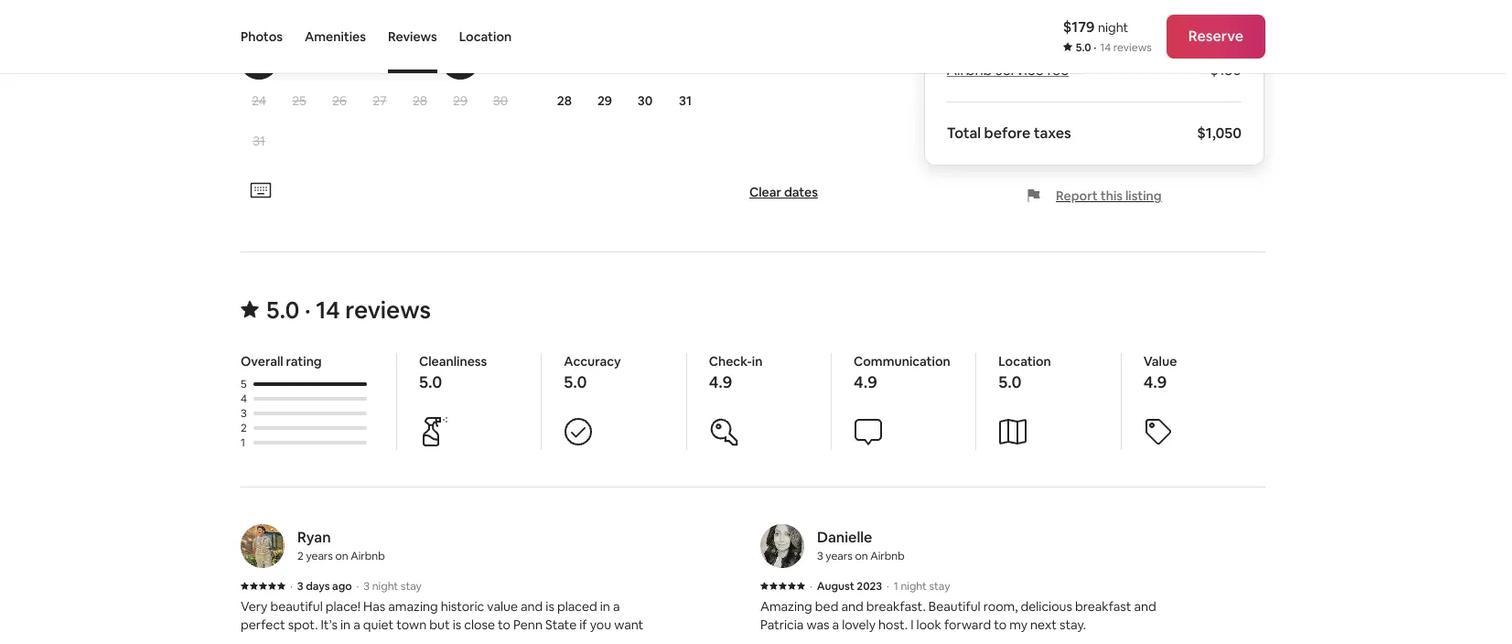 Task type: locate. For each thing, give the bounding box(es) containing it.
airbnb up · august 2023 · 1 night stay
[[870, 549, 905, 563]]

3 4.9 from the left
[[1143, 371, 1167, 392]]

0 horizontal spatial location
[[459, 28, 512, 45]]

2 4.9 from the left
[[854, 371, 877, 392]]

1 and from the left
[[521, 598, 543, 615]]

and inside very beautiful place!  has amazing historic value and is placed in a perfect spot.  it's in a quiet town but is close to penn state if you wan
[[521, 598, 543, 615]]

2 horizontal spatial a
[[832, 616, 839, 632]]

to down value
[[498, 616, 511, 632]]

is up state
[[546, 598, 554, 615]]

28 for 2nd 28 "button" from the right
[[413, 92, 427, 109]]

5.0 · 14 reviews up "rating"
[[266, 294, 431, 325]]

1 30 from the left
[[493, 92, 508, 109]]

4.9 inside communication 4.9
[[854, 371, 877, 392]]

perfect
[[241, 616, 285, 632]]

28 right the 27 button
[[413, 92, 427, 109]]

1 vertical spatial location
[[999, 353, 1051, 369]]

0 vertical spatial reviews
[[1113, 40, 1152, 55]]

1 horizontal spatial is
[[546, 598, 554, 615]]

2 vertical spatial in
[[340, 616, 351, 632]]

31 button
[[665, 81, 705, 119], [239, 121, 279, 160]]

25
[[292, 92, 306, 109]]

4.9 down communication on the right bottom
[[854, 371, 877, 392]]

4.9 for communication 4.9
[[854, 371, 877, 392]]

1 horizontal spatial to
[[994, 616, 1007, 632]]

1
[[241, 435, 245, 450], [894, 579, 898, 593]]

1 horizontal spatial location
[[999, 353, 1051, 369]]

28
[[413, 92, 427, 109], [557, 92, 572, 109]]

list
[[233, 524, 1273, 632]]

4.9 inside check-in 4.9
[[709, 371, 732, 392]]

5.0 · 14 reviews down $179 night
[[1076, 40, 1152, 55]]

0 vertical spatial 31 button
[[665, 81, 705, 119]]

0 horizontal spatial 30
[[493, 92, 508, 109]]

1 29 from the left
[[453, 92, 468, 109]]

0 horizontal spatial reviews
[[345, 294, 431, 325]]

· up beautiful in the left bottom of the page
[[290, 579, 293, 593]]

1 horizontal spatial night
[[901, 579, 927, 593]]

1 horizontal spatial 31
[[679, 92, 692, 109]]

17, wednesday, january 2024. available. select as check-in date. button
[[666, 1, 705, 39]]

1 horizontal spatial and
[[841, 598, 864, 615]]

31 down the 17, wednesday, january 2024. available. select as check-in date. button
[[679, 92, 692, 109]]

30 down 16, tuesday, january 2024. available. select as check-in date. button
[[638, 92, 653, 109]]

0 horizontal spatial 2
[[241, 421, 247, 435]]

0 horizontal spatial 30 button
[[480, 81, 521, 119]]

stay
[[401, 579, 422, 593], [929, 579, 950, 593]]

5.0 for location 5.0
[[999, 371, 1022, 392]]

1 horizontal spatial 31 button
[[665, 81, 705, 119]]

on down danielle
[[855, 549, 868, 563]]

town
[[396, 616, 427, 632]]

airbnb inside ryan 2 years on airbnb
[[351, 549, 385, 563]]

5.0 for cleanliness 5.0
[[419, 371, 442, 392]]

august
[[817, 579, 854, 593]]

5.0
[[1076, 40, 1091, 55], [266, 294, 300, 325], [419, 371, 442, 392], [564, 371, 587, 392], [999, 371, 1022, 392]]

listing
[[1125, 187, 1162, 204]]

amenities button
[[305, 0, 366, 73]]

1 horizontal spatial 4.9
[[854, 371, 877, 392]]

1 years from the left
[[306, 549, 333, 563]]

0 horizontal spatial 14
[[316, 294, 340, 325]]

ryan image
[[241, 524, 285, 568], [241, 524, 285, 568]]

years down danielle
[[826, 549, 853, 563]]

ryan
[[297, 528, 331, 547]]

30 for 1st 30 button from the right
[[638, 92, 653, 109]]

0 vertical spatial 5.0 · 14 reviews
[[1076, 40, 1152, 55]]

0 horizontal spatial 29
[[453, 92, 468, 109]]

list containing ryan
[[233, 524, 1273, 632]]

host.
[[878, 616, 908, 632]]

0 vertical spatial 31
[[679, 92, 692, 109]]

2 28 button from the left
[[544, 81, 585, 119]]

2 horizontal spatial 4.9
[[1143, 371, 1167, 392]]

rating
[[286, 353, 322, 369]]

29 button down location button
[[440, 81, 480, 119]]

5.0 inside the cleanliness 5.0
[[419, 371, 442, 392]]

1 horizontal spatial stay
[[929, 579, 950, 593]]

on up ago
[[335, 549, 348, 563]]

5.0 inside the accuracy 5.0
[[564, 371, 587, 392]]

1 horizontal spatial a
[[613, 598, 620, 615]]

penn
[[513, 616, 543, 632]]

1 vertical spatial 5.0 · 14 reviews
[[266, 294, 431, 325]]

0 horizontal spatial airbnb
[[351, 549, 385, 563]]

on inside ryan 2 years on airbnb
[[335, 549, 348, 563]]

28 button down 14, sunday, january 2024. unavailable button
[[544, 81, 585, 119]]

years
[[306, 549, 333, 563], [826, 549, 853, 563]]

30 button down 16, tuesday, january 2024. available. select as check-in date. button
[[625, 81, 665, 119]]

2 horizontal spatial night
[[1098, 19, 1128, 36]]

you
[[590, 616, 611, 632]]

0 horizontal spatial 1
[[241, 435, 245, 450]]

1 vertical spatial 31
[[253, 132, 265, 149]]

next
[[1030, 616, 1057, 632]]

0 horizontal spatial 4.9
[[709, 371, 732, 392]]

1 horizontal spatial airbnb
[[870, 549, 905, 563]]

on
[[335, 549, 348, 563], [855, 549, 868, 563]]

30 for 2nd 30 button from right
[[493, 92, 508, 109]]

2 inside ryan 2 years on airbnb
[[297, 549, 304, 563]]

30 button
[[480, 81, 521, 119], [625, 81, 665, 119]]

1 down 4
[[241, 435, 245, 450]]

19, friday, january 2024. available. select as check-in date. button
[[747, 1, 785, 39]]

2 28 from the left
[[557, 92, 572, 109]]

2
[[241, 421, 247, 435], [297, 549, 304, 563]]

29 down 15, monday, january 2024. available. select as check-in date. button
[[597, 92, 612, 109]]

quiet
[[363, 616, 394, 632]]

2 down 4
[[241, 421, 247, 435]]

1 vertical spatial 14
[[316, 294, 340, 325]]

stay up beautiful
[[929, 579, 950, 593]]

18, thursday, january 2024. available. select as check-in date. button
[[706, 1, 745, 39]]

0 vertical spatial location
[[459, 28, 512, 45]]

1 horizontal spatial 28
[[557, 92, 572, 109]]

0 vertical spatial 14
[[1100, 40, 1111, 55]]

$179
[[1063, 17, 1095, 37]]

29 button down 15, monday, january 2024. available. select as check-in date. button
[[585, 81, 625, 119]]

check-in 4.9
[[709, 353, 763, 392]]

31 down 24
[[253, 132, 265, 149]]

1 horizontal spatial 2
[[297, 549, 304, 563]]

0 horizontal spatial stay
[[401, 579, 422, 593]]

a left quiet
[[353, 616, 360, 632]]

and up penn at left bottom
[[521, 598, 543, 615]]

reserve button
[[1166, 15, 1265, 59]]

stay up amazing
[[401, 579, 422, 593]]

2 horizontal spatial in
[[752, 353, 763, 369]]

place!
[[326, 598, 361, 615]]

0 horizontal spatial 31 button
[[239, 121, 279, 160]]

a inside amazing bed and breakfast.  beautiful room, delicious breakfast and patricia was a lovely host.  i look forward to my next stay.
[[832, 616, 839, 632]]

night
[[1098, 19, 1128, 36], [372, 579, 398, 593], [901, 579, 927, 593]]

1 horizontal spatial on
[[855, 549, 868, 563]]

years for danielle
[[826, 549, 853, 563]]

total
[[947, 123, 981, 142]]

airbnb service fee
[[947, 60, 1069, 79]]

airbnb for danielle
[[870, 549, 905, 563]]

1 horizontal spatial 28 button
[[544, 81, 585, 119]]

and up 'lovely'
[[841, 598, 864, 615]]

4.9 down the check-
[[709, 371, 732, 392]]

clear dates button
[[742, 176, 825, 207]]

1 horizontal spatial 30
[[638, 92, 653, 109]]

service
[[996, 60, 1044, 79]]

3
[[241, 406, 247, 421], [817, 549, 823, 563], [297, 579, 303, 593], [364, 579, 370, 593]]

and right breakfast
[[1134, 598, 1156, 615]]

14 down $179 night
[[1100, 40, 1111, 55]]

1 horizontal spatial years
[[826, 549, 853, 563]]

airbnb up · 3 days ago · 3 night stay
[[351, 549, 385, 563]]

28 down 14, sunday, january 2024. unavailable button
[[557, 92, 572, 109]]

2 on from the left
[[855, 549, 868, 563]]

patricia
[[760, 616, 804, 632]]

0 vertical spatial in
[[752, 353, 763, 369]]

reviews down $179 night
[[1113, 40, 1152, 55]]

night up has
[[372, 579, 398, 593]]

28 button
[[400, 81, 440, 119], [544, 81, 585, 119]]

1 to from the left
[[498, 616, 511, 632]]

4.9 down value
[[1143, 371, 1167, 392]]

31 button down the 17, wednesday, january 2024. available. select as check-in date. button
[[665, 81, 705, 119]]

clear dates
[[749, 184, 818, 200]]

stay.
[[1060, 616, 1086, 632]]

1 vertical spatial in
[[600, 598, 610, 615]]

ryan 2 years on airbnb
[[297, 528, 385, 563]]

3 down danielle
[[817, 549, 823, 563]]

2 to from the left
[[994, 616, 1007, 632]]

1 horizontal spatial 29 button
[[585, 81, 625, 119]]

20, saturday, january 2024. available. select as check-in date. button
[[787, 1, 825, 39]]

2 years from the left
[[826, 549, 853, 563]]

1 28 button from the left
[[400, 81, 440, 119]]

0 horizontal spatial 28
[[413, 92, 427, 109]]

amazing
[[760, 598, 812, 615]]

danielle image
[[760, 524, 804, 568], [760, 524, 804, 568]]

years inside danielle 3 years on airbnb
[[826, 549, 853, 563]]

amazing bed and breakfast.  beautiful room, delicious breakfast and patricia was a lovely host.  i look forward to my next stay.
[[760, 598, 1156, 632]]

a for ryan
[[613, 598, 620, 615]]

on inside danielle 3 years on airbnb
[[855, 549, 868, 563]]

to inside amazing bed and breakfast.  beautiful room, delicious breakfast and patricia was a lovely host.  i look forward to my next stay.
[[994, 616, 1007, 632]]

1 30 button from the left
[[480, 81, 521, 119]]

1 vertical spatial reviews
[[345, 294, 431, 325]]

1 vertical spatial 2
[[297, 549, 304, 563]]

2 30 from the left
[[638, 92, 653, 109]]

is right but
[[453, 616, 461, 632]]

2 horizontal spatial airbnb
[[947, 60, 992, 79]]

overall rating
[[241, 353, 322, 369]]

·
[[1094, 40, 1096, 55], [305, 294, 311, 325], [290, 579, 293, 593], [356, 579, 359, 593], [810, 579, 812, 593], [887, 579, 889, 593]]

airbnb for ryan
[[351, 549, 385, 563]]

night up breakfast.
[[901, 579, 927, 593]]

30 button down location button
[[480, 81, 521, 119]]

2 horizontal spatial and
[[1134, 598, 1156, 615]]

30 down location button
[[493, 92, 508, 109]]

5.0 for accuracy 5.0
[[564, 371, 587, 392]]

1 horizontal spatial 30 button
[[625, 81, 665, 119]]

31 for the topmost the 31 button
[[679, 92, 692, 109]]

4.9 inside the value 4.9
[[1143, 371, 1167, 392]]

0 horizontal spatial years
[[306, 549, 333, 563]]

0 horizontal spatial a
[[353, 616, 360, 632]]

1 29 button from the left
[[440, 81, 480, 119]]

14 up "rating"
[[316, 294, 340, 325]]

is
[[546, 598, 554, 615], [453, 616, 461, 632]]

29 down location button
[[453, 92, 468, 109]]

5.0 inside location 5.0
[[999, 371, 1022, 392]]

1 vertical spatial 31 button
[[239, 121, 279, 160]]

1 vertical spatial is
[[453, 616, 461, 632]]

close
[[464, 616, 495, 632]]

0 vertical spatial 2
[[241, 421, 247, 435]]

breakfast.
[[866, 598, 926, 615]]

1 vertical spatial 1
[[894, 579, 898, 593]]

reviews up cleanliness
[[345, 294, 431, 325]]

0 horizontal spatial 28 button
[[400, 81, 440, 119]]

0 vertical spatial is
[[546, 598, 554, 615]]

a right placed
[[613, 598, 620, 615]]

airbnb
[[947, 60, 992, 79], [351, 549, 385, 563], [870, 549, 905, 563]]

a
[[613, 598, 620, 615], [353, 616, 360, 632], [832, 616, 839, 632]]

31 button down 24 button
[[239, 121, 279, 160]]

bed
[[815, 598, 838, 615]]

1 horizontal spatial in
[[600, 598, 610, 615]]

years inside ryan 2 years on airbnb
[[306, 549, 333, 563]]

0 horizontal spatial on
[[335, 549, 348, 563]]

cleanliness 5.0
[[419, 353, 487, 392]]

2 29 from the left
[[597, 92, 612, 109]]

0 horizontal spatial and
[[521, 598, 543, 615]]

1 horizontal spatial 29
[[597, 92, 612, 109]]

0 vertical spatial 1
[[241, 435, 245, 450]]

28 button right 27
[[400, 81, 440, 119]]

airbnb left service
[[947, 60, 992, 79]]

4.9 for value 4.9
[[1143, 371, 1167, 392]]

airbnb inside danielle 3 years on airbnb
[[870, 549, 905, 563]]

1 horizontal spatial 14
[[1100, 40, 1111, 55]]

location
[[459, 28, 512, 45], [999, 353, 1051, 369]]

0 horizontal spatial 31
[[253, 132, 265, 149]]

2 30 button from the left
[[625, 81, 665, 119]]

1 up breakfast.
[[894, 579, 898, 593]]

1 4.9 from the left
[[709, 371, 732, 392]]

0 horizontal spatial in
[[340, 616, 351, 632]]

1 28 from the left
[[413, 92, 427, 109]]

4.9
[[709, 371, 732, 392], [854, 371, 877, 392], [1143, 371, 1167, 392]]

0 horizontal spatial 29 button
[[440, 81, 480, 119]]

years down ryan
[[306, 549, 333, 563]]

0 horizontal spatial to
[[498, 616, 511, 632]]

2 down ryan
[[297, 549, 304, 563]]

29 button
[[440, 81, 480, 119], [585, 81, 625, 119]]

a right the was
[[832, 616, 839, 632]]

i
[[911, 616, 914, 632]]

to down room,
[[994, 616, 1007, 632]]

5.0 · 14 reviews
[[1076, 40, 1152, 55], [266, 294, 431, 325]]

1 on from the left
[[335, 549, 348, 563]]

night right '$179'
[[1098, 19, 1128, 36]]

to
[[498, 616, 511, 632], [994, 616, 1007, 632]]



Task type: describe. For each thing, give the bounding box(es) containing it.
1 horizontal spatial 1
[[894, 579, 898, 593]]

spot.
[[288, 616, 318, 632]]

very
[[241, 598, 268, 615]]

24
[[252, 92, 266, 109]]

airbnb service fee button
[[947, 60, 1069, 79]]

accuracy 5.0
[[564, 353, 621, 392]]

3 and from the left
[[1134, 598, 1156, 615]]

very beautiful place!  has amazing historic value and is placed in a perfect spot.  it's in a quiet town but is close to penn state if you wan
[[241, 598, 643, 632]]

was
[[807, 616, 829, 632]]

if
[[579, 616, 587, 632]]

0 horizontal spatial 5.0 · 14 reviews
[[266, 294, 431, 325]]

15, monday, january 2024. available. select as check-in date. button
[[586, 1, 624, 39]]

state
[[545, 616, 577, 632]]

27
[[373, 92, 387, 109]]

5
[[241, 377, 247, 391]]

danielle
[[817, 528, 872, 547]]

taxes
[[1034, 123, 1071, 142]]

26 button
[[319, 81, 360, 119]]

reviews button
[[388, 0, 437, 73]]

3 down the 5 on the left
[[241, 406, 247, 421]]

value 4.9
[[1143, 353, 1177, 392]]

location for location
[[459, 28, 512, 45]]

amenities
[[305, 28, 366, 45]]

reviews
[[388, 28, 437, 45]]

· august 2023 · 1 night stay
[[810, 579, 950, 593]]

this
[[1101, 187, 1123, 204]]

$25
[[1217, 27, 1242, 46]]

· up "rating"
[[305, 294, 311, 325]]

4
[[241, 391, 247, 406]]

2 and from the left
[[841, 598, 864, 615]]

2023
[[857, 579, 882, 593]]

27 button
[[360, 81, 400, 119]]

3 left days
[[297, 579, 303, 593]]

it's
[[321, 616, 338, 632]]

28 for 2nd 28 "button"
[[557, 92, 572, 109]]

clear
[[749, 184, 781, 200]]

25 button
[[279, 81, 319, 119]]

value
[[1143, 353, 1177, 369]]

report this listing button
[[1027, 187, 1162, 204]]

look
[[916, 616, 941, 632]]

communication 4.9
[[854, 353, 950, 392]]

· right 2023
[[887, 579, 889, 593]]

forward
[[944, 616, 991, 632]]

0 horizontal spatial is
[[453, 616, 461, 632]]

in inside check-in 4.9
[[752, 353, 763, 369]]

3 inside danielle 3 years on airbnb
[[817, 549, 823, 563]]

days
[[306, 579, 330, 593]]

night inside $179 night
[[1098, 19, 1128, 36]]

26
[[332, 92, 347, 109]]

fee
[[1047, 60, 1069, 79]]

communication
[[854, 353, 950, 369]]

breakfast
[[1075, 598, 1131, 615]]

$179 night
[[1063, 17, 1128, 37]]

but
[[429, 616, 450, 632]]

before
[[984, 123, 1031, 142]]

ago
[[332, 579, 352, 593]]

total before taxes
[[947, 123, 1071, 142]]

on for ryan
[[335, 549, 348, 563]]

on for danielle
[[855, 549, 868, 563]]

· down $179 night
[[1094, 40, 1096, 55]]

placed
[[557, 598, 597, 615]]

1 horizontal spatial reviews
[[1113, 40, 1152, 55]]

years for ryan
[[306, 549, 333, 563]]

· 3 days ago · 3 night stay
[[290, 579, 422, 593]]

a for danielle
[[832, 616, 839, 632]]

0 horizontal spatial night
[[372, 579, 398, 593]]

14, sunday, january 2024. unavailable button
[[545, 1, 584, 39]]

3 up has
[[364, 579, 370, 593]]

amazing
[[388, 598, 438, 615]]

cleanliness
[[419, 353, 487, 369]]

location for location 5.0
[[999, 353, 1051, 369]]

reserve
[[1188, 27, 1244, 46]]

· left 'august'
[[810, 579, 812, 593]]

has
[[363, 598, 385, 615]]

photos
[[241, 28, 283, 45]]

report this listing
[[1056, 187, 1162, 204]]

overall
[[241, 353, 283, 369]]

1 stay from the left
[[401, 579, 422, 593]]

24 button
[[239, 81, 279, 119]]

photos button
[[241, 0, 283, 73]]

delicious
[[1021, 598, 1072, 615]]

2 29 button from the left
[[585, 81, 625, 119]]

check-
[[709, 353, 752, 369]]

dates
[[784, 184, 818, 200]]

location 5.0
[[999, 353, 1051, 392]]

2 stay from the left
[[929, 579, 950, 593]]

lovely
[[842, 616, 876, 632]]

historic
[[441, 598, 484, 615]]

to inside very beautiful place!  has amazing historic value and is placed in a perfect spot.  it's in a quiet town but is close to penn state if you wan
[[498, 616, 511, 632]]

beautiful
[[928, 598, 981, 615]]

$1,050
[[1197, 123, 1242, 142]]

16, tuesday, january 2024. available. select as check-in date. button
[[626, 1, 664, 39]]

31 for the 31 button to the left
[[253, 132, 265, 149]]

room,
[[983, 598, 1018, 615]]

· right ago
[[356, 579, 359, 593]]

danielle 3 years on airbnb
[[817, 528, 905, 563]]

beautiful
[[270, 598, 323, 615]]

my
[[1009, 616, 1028, 632]]

$130
[[1210, 60, 1242, 79]]

1 horizontal spatial 5.0 · 14 reviews
[[1076, 40, 1152, 55]]

location button
[[459, 0, 512, 73]]

accuracy
[[564, 353, 621, 369]]

report
[[1056, 187, 1098, 204]]



Task type: vqa. For each thing, say whether or not it's contained in the screenshot.
4.94 out of 5 average rating icon
no



